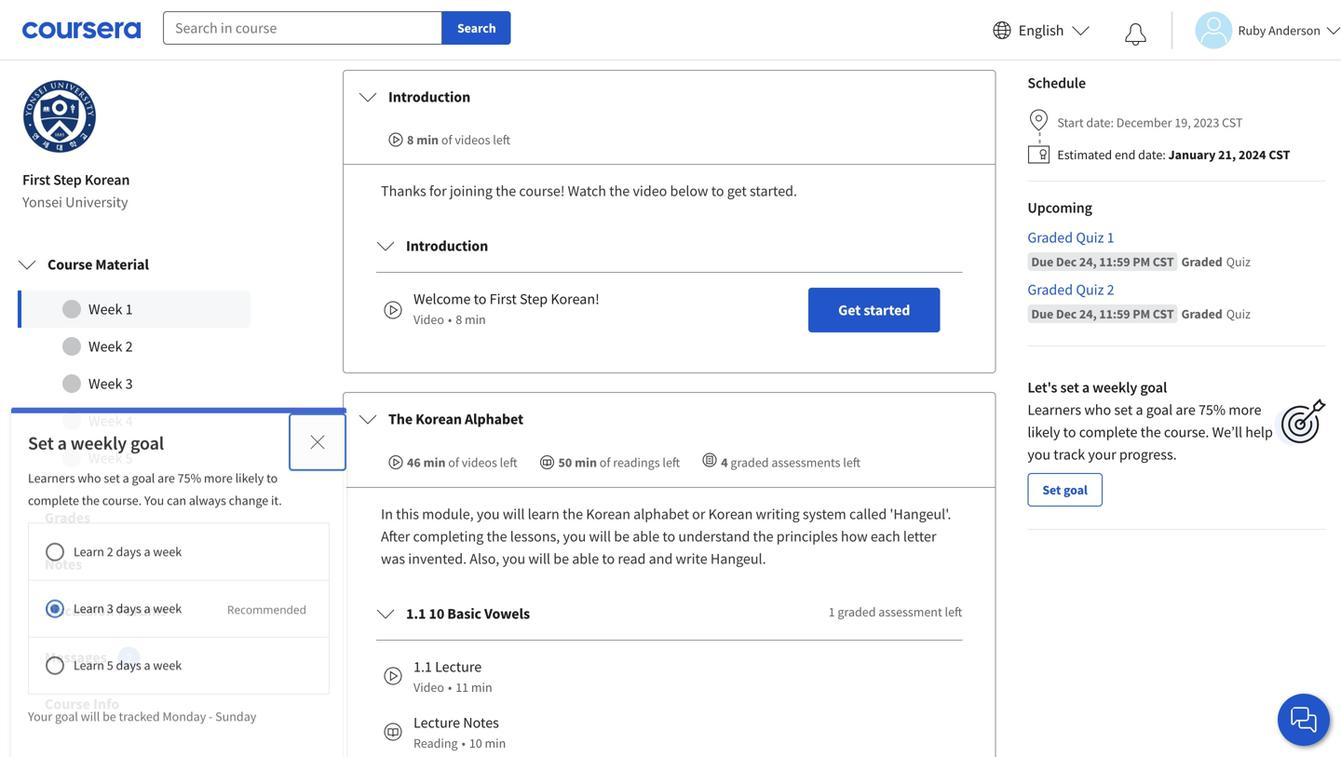 Task type: vqa. For each thing, say whether or not it's contained in the screenshot.
• for Lecture
yes



Task type: describe. For each thing, give the bounding box(es) containing it.
1.1 for 1.1 10 basic vowels
[[406, 605, 426, 623]]

learn 2 days a week
[[74, 467, 182, 483]]

will down discussion
[[81, 632, 100, 649]]

4 graded assessments left
[[721, 454, 861, 471]]

week for week 2
[[88, 337, 122, 356]]

readings
[[613, 454, 660, 471]]

ruby
[[1238, 22, 1266, 39]]

welcome to first step korean! video • 8 min
[[414, 290, 600, 328]]

reading
[[414, 735, 458, 752]]

discussion
[[45, 602, 114, 620]]

learn 3 days a week
[[74, 524, 182, 540]]

course material button
[[3, 239, 265, 291]]

50
[[558, 454, 572, 471]]

lessons,
[[510, 527, 560, 546]]

3 for week
[[125, 375, 133, 393]]

1 horizontal spatial be
[[554, 550, 569, 568]]

who for learners who set a goal are 75% more likely to complete the course. we'll help you track your progress.
[[1085, 401, 1112, 419]]

goal left info
[[64, 708, 88, 725]]

1 vertical spatial date:
[[1138, 146, 1166, 163]]

your goal will be tracked monday - sunday
[[28, 632, 256, 649]]

a for learners who set a goal are 75% more likely to complete the course. you can always change it.
[[123, 393, 129, 410]]

get
[[727, 182, 747, 200]]

course for course material
[[48, 255, 92, 274]]

yonsei
[[22, 193, 62, 212]]

2 down tracked
[[126, 650, 132, 666]]

video
[[633, 182, 667, 200]]

alphabet
[[465, 410, 524, 429]]

2 vertical spatial set
[[43, 708, 61, 725]]

in this module, you will learn the korean alphabet or korean writing system called 'hangeul'. after completing the lessons, you will be able to understand the principles how each letter was invented. also, you will be able to read and write hangeul.
[[381, 505, 951, 568]]

cst inside graded quiz 2 due dec 24, 11:59 pm cst graded quiz
[[1153, 306, 1174, 322]]

goal up learners who set a goal are 75% more likely to complete the course. you can always change it.
[[130, 355, 164, 378]]

korean up read
[[586, 505, 631, 524]]

cst inside graded quiz 1 due dec 24, 11:59 pm cst graded quiz
[[1153, 253, 1174, 270]]

week for learn 5 days a week
[[153, 581, 182, 597]]

ruby anderson
[[1238, 22, 1321, 39]]

2 vertical spatial 1
[[829, 604, 835, 620]]

invented.
[[408, 550, 467, 568]]

more for help
[[1229, 401, 1262, 419]]

after
[[381, 527, 410, 546]]

a for learn 2 days a week
[[144, 467, 151, 483]]

a left week 3
[[57, 355, 67, 378]]

3 for learn
[[107, 524, 113, 540]]

1 horizontal spatial set goal
[[1043, 482, 1088, 498]]

are for we'll
[[1176, 401, 1196, 419]]

below
[[670, 182, 708, 200]]

complete for learners who set a goal are 75% more likely to complete the course. we'll help you track your progress.
[[1079, 423, 1138, 442]]

0 vertical spatial introduction button
[[344, 71, 995, 123]]

basic
[[447, 605, 481, 623]]

discussion forums link
[[0, 588, 268, 634]]

completing
[[413, 527, 484, 546]]

the inside learners who set a goal are 75% more likely to complete the course. you can always change it.
[[82, 415, 100, 432]]

course material
[[48, 255, 149, 274]]

lecture inside 1.1 lecture video • 11 min
[[435, 658, 482, 676]]

how
[[841, 527, 868, 546]]

quiz down graded quiz 1 link
[[1227, 253, 1251, 270]]

notes link
[[0, 541, 268, 588]]

course. for we'll
[[1164, 423, 1209, 442]]

24, for 1
[[1080, 253, 1097, 270]]

messages
[[45, 648, 107, 667]]

course info
[[45, 695, 119, 714]]

graded for assessments
[[731, 454, 769, 471]]

days for 3
[[116, 524, 141, 540]]

to inside learners who set a goal are 75% more likely to complete the course. we'll help you track your progress.
[[1064, 423, 1076, 442]]

week 2 link
[[18, 328, 251, 365]]

will left learn
[[503, 505, 525, 524]]

75% for you
[[178, 393, 201, 410]]

we'll
[[1212, 423, 1243, 442]]

videos for 46 min
[[462, 454, 497, 471]]

to left get
[[711, 182, 724, 200]]

course!
[[519, 182, 565, 200]]

1 vertical spatial set
[[1043, 482, 1061, 498]]

search
[[457, 20, 496, 36]]

get
[[838, 301, 861, 320]]

course. for you
[[102, 415, 142, 432]]

learners who set a goal are 75% more likely to complete the course. we'll help you track your progress.
[[1028, 401, 1273, 464]]

1 horizontal spatial able
[[633, 527, 660, 546]]

set for learners who set a goal are 75% more likely to complete the course. you can always change it.
[[104, 393, 120, 410]]

likely for change
[[235, 393, 264, 410]]

university
[[65, 193, 128, 212]]

goal up learners who set a goal are 75% more likely to complete the course. we'll help you track your progress.
[[1141, 378, 1167, 397]]

material
[[95, 255, 149, 274]]

course info link
[[0, 681, 268, 728]]

week 5
[[88, 449, 133, 468]]

principles
[[777, 527, 838, 546]]

to inside learners who set a goal are 75% more likely to complete the course. you can always change it.
[[267, 393, 278, 410]]

goal down track on the bottom right of page
[[1064, 482, 1088, 498]]

2 inside week 2 link
[[125, 337, 133, 356]]

to down "alphabet"
[[663, 527, 676, 546]]

the inside learners who set a goal are 75% more likely to complete the course. we'll help you track your progress.
[[1141, 423, 1161, 442]]

1.1 lecture video • 11 min
[[414, 658, 492, 696]]

help
[[1246, 423, 1273, 442]]

• for notes
[[462, 735, 466, 752]]

january
[[1169, 146, 1216, 163]]

estimated
[[1058, 146, 1112, 163]]

set for learners who set a goal are 75% more likely to complete the course. we'll help you track your progress.
[[1114, 401, 1133, 419]]

0 horizontal spatial notes
[[45, 555, 82, 574]]

you right also,
[[503, 550, 526, 568]]

not now button
[[118, 700, 180, 734]]

december
[[1117, 114, 1172, 131]]

0 horizontal spatial able
[[572, 550, 599, 568]]

goal right the 'your'
[[55, 632, 78, 649]]

a for learners who set a goal are 75% more likely to complete the course. we'll help you track your progress.
[[1136, 401, 1144, 419]]

Search in course text field
[[163, 11, 442, 45]]

0 horizontal spatial date:
[[1087, 114, 1114, 131]]

will right lessons, at the bottom left of page
[[589, 527, 611, 546]]

46 min of videos left
[[407, 454, 517, 471]]

• inside "welcome to first step korean! video • 8 min"
[[448, 311, 452, 328]]

days for 2
[[116, 467, 141, 483]]

introduction for introduction dropdown button to the top
[[388, 88, 471, 106]]

goal inside learners who set a goal are 75% more likely to complete the course. you can always change it.
[[132, 393, 155, 410]]

the right learn
[[563, 505, 583, 524]]

learn for learn 3 days a week
[[74, 524, 104, 540]]

quiz down "graded quiz 2" link at top right
[[1227, 306, 1251, 322]]

8 inside "welcome to first step korean! video • 8 min"
[[456, 311, 462, 328]]

video inside 1.1 lecture video • 11 min
[[414, 679, 444, 696]]

grades link
[[0, 495, 268, 541]]

week 4
[[88, 412, 133, 430]]

0 vertical spatial set goal button
[[1028, 473, 1103, 507]]

system
[[803, 505, 847, 524]]

to left read
[[602, 550, 615, 568]]

10 inside lecture notes reading • 10 min
[[469, 735, 482, 752]]

learn for learn 2 days a week
[[74, 467, 104, 483]]

week 1
[[88, 300, 133, 319]]

show notifications image
[[1125, 23, 1147, 46]]

you right module,
[[477, 505, 500, 524]]

graded quiz 2 link
[[1028, 279, 1327, 301]]

write
[[676, 550, 708, 568]]

sunday
[[215, 632, 256, 649]]

english button
[[985, 0, 1098, 61]]

you right lessons, at the bottom left of page
[[563, 527, 586, 546]]

the left the video
[[609, 182, 630, 200]]

you
[[144, 415, 164, 432]]

get started
[[838, 301, 910, 320]]

not
[[125, 708, 146, 725]]

thanks
[[381, 182, 426, 200]]

min right 50
[[575, 454, 597, 471]]

1.1 10 basic vowels
[[406, 605, 530, 623]]

21,
[[1219, 146, 1236, 163]]

11:59 for 1
[[1099, 253, 1130, 270]]

2023
[[1194, 114, 1220, 131]]

video inside "welcome to first step korean! video • 8 min"
[[414, 311, 444, 328]]

week 3
[[88, 375, 133, 393]]

the right joining
[[496, 182, 516, 200]]

start
[[1058, 114, 1084, 131]]

and
[[649, 550, 673, 568]]

always
[[189, 415, 226, 432]]

46
[[407, 454, 421, 471]]

change
[[229, 415, 268, 432]]

vowels
[[484, 605, 530, 623]]

let's
[[1028, 378, 1058, 397]]

upcoming
[[1028, 198, 1093, 217]]

set a weekly goal
[[28, 355, 164, 378]]

to inside "welcome to first step korean! video • 8 min"
[[474, 290, 487, 308]]

week for week 1
[[88, 300, 122, 319]]

the up also,
[[487, 527, 507, 546]]

tracked
[[119, 632, 160, 649]]

days for 5
[[116, 581, 141, 597]]

end
[[1115, 146, 1136, 163]]

learners for learners who set a goal are 75% more likely to complete the course. you can always change it.
[[28, 393, 75, 410]]



Task type: locate. For each thing, give the bounding box(es) containing it.
videos down "alphabet"
[[462, 454, 497, 471]]

left for 8 min of videos left
[[493, 131, 511, 148]]

1 up graded quiz 2 due dec 24, 11:59 pm cst graded quiz
[[1107, 228, 1115, 247]]

likely inside learners who set a goal are 75% more likely to complete the course. we'll help you track your progress.
[[1028, 423, 1061, 442]]

introduction
[[388, 88, 471, 106], [406, 237, 488, 255]]

2 days from the top
[[116, 524, 141, 540]]

1 graded assessment left
[[829, 604, 963, 620]]

of left readings
[[600, 454, 611, 471]]

video left 11 in the bottom of the page
[[414, 679, 444, 696]]

5 for week
[[125, 449, 133, 468]]

0 vertical spatial 24,
[[1080, 253, 1097, 270]]

to
[[711, 182, 724, 200], [474, 290, 487, 308], [267, 393, 278, 410], [1064, 423, 1076, 442], [663, 527, 676, 546], [602, 550, 615, 568]]

cst right 2023
[[1222, 114, 1243, 131]]

week for learn 2 days a week
[[153, 467, 182, 483]]

2 vertical spatial week
[[153, 581, 182, 597]]

75% inside learners who set a goal are 75% more likely to complete the course. we'll help you track your progress.
[[1199, 401, 1226, 419]]

3 inside set a weekly goal option group
[[107, 524, 113, 540]]

english
[[1019, 21, 1064, 40]]

more up help
[[1229, 401, 1262, 419]]

11:59 up graded quiz 2 due dec 24, 11:59 pm cst graded quiz
[[1099, 253, 1130, 270]]

videos for 8 min
[[455, 131, 490, 148]]

24, up let's set a weekly goal
[[1080, 306, 1097, 322]]

• right reading
[[462, 735, 466, 752]]

1 up week 2 link in the left top of the page
[[125, 300, 133, 319]]

0 horizontal spatial 75%
[[178, 393, 201, 410]]

0 horizontal spatial weekly
[[71, 355, 127, 378]]

hangeul.
[[711, 550, 766, 568]]

of for 8 min
[[441, 131, 452, 148]]

week down can at bottom left
[[153, 467, 182, 483]]

1 vertical spatial 3
[[107, 524, 113, 540]]

11:59
[[1099, 253, 1130, 270], [1099, 306, 1130, 322]]

1 vertical spatial due
[[1032, 306, 1054, 322]]

10 right reading
[[469, 735, 482, 752]]

2 24, from the top
[[1080, 306, 1097, 322]]

4 week from the top
[[88, 412, 122, 430]]

are inside learners who set a goal are 75% more likely to complete the course. you can always change it.
[[158, 393, 175, 410]]

learn up grades
[[74, 467, 104, 483]]

be down lessons, at the bottom left of page
[[554, 550, 569, 568]]

due inside graded quiz 2 due dec 24, 11:59 pm cst graded quiz
[[1032, 306, 1054, 322]]

1 vertical spatial graded
[[838, 604, 876, 620]]

pm for 1
[[1133, 253, 1151, 270]]

• inside 1.1 lecture video • 11 min
[[448, 679, 452, 696]]

min right reading
[[485, 735, 506, 752]]

of up for at the top
[[441, 131, 452, 148]]

first inside "welcome to first step korean! video • 8 min"
[[490, 290, 517, 308]]

goal up 'you'
[[132, 393, 155, 410]]

5 down the week 4 link
[[125, 449, 133, 468]]

pm inside graded quiz 2 due dec 24, 11:59 pm cst graded quiz
[[1133, 306, 1151, 322]]

1 days from the top
[[116, 467, 141, 483]]

learners who set a goal are 75% more likely to complete the course. you can always change it.
[[28, 393, 282, 432]]

0 vertical spatial videos
[[455, 131, 490, 148]]

2 vertical spatial be
[[103, 632, 116, 649]]

set goal
[[1043, 482, 1088, 498], [43, 708, 88, 725]]

will down lessons, at the bottom left of page
[[529, 550, 551, 568]]

lecture notes reading • 10 min
[[414, 714, 506, 752]]

1 vertical spatial dec
[[1056, 306, 1077, 322]]

complete inside learners who set a goal are 75% more likely to complete the course. we'll help you track your progress.
[[1079, 423, 1138, 442]]

who
[[78, 393, 101, 410], [1085, 401, 1112, 419]]

1 vertical spatial week
[[153, 524, 182, 540]]

0 vertical spatial video
[[414, 311, 444, 328]]

of right 46
[[448, 454, 459, 471]]

2024
[[1239, 146, 1266, 163]]

1 vertical spatial first
[[490, 290, 517, 308]]

a inside learners who set a goal are 75% more likely to complete the course. you can always change it.
[[123, 393, 129, 410]]

1 horizontal spatial date:
[[1138, 146, 1166, 163]]

korean
[[85, 171, 130, 189], [416, 410, 462, 429], [586, 505, 631, 524], [709, 505, 753, 524]]

read
[[618, 550, 646, 568]]

week for week 5
[[88, 449, 122, 468]]

writing
[[756, 505, 800, 524]]

0 vertical spatial first
[[22, 171, 50, 189]]

graded
[[731, 454, 769, 471], [838, 604, 876, 620]]

watch
[[568, 182, 606, 200]]

be
[[614, 527, 630, 546], [554, 550, 569, 568], [103, 632, 116, 649]]

course. inside learners who set a goal are 75% more likely to complete the course. we'll help you track your progress.
[[1164, 423, 1209, 442]]

week up forums
[[153, 581, 182, 597]]

2 learn from the top
[[74, 524, 104, 540]]

1 pm from the top
[[1133, 253, 1151, 270]]

1 horizontal spatial set
[[1061, 378, 1079, 397]]

now
[[148, 708, 173, 725]]

learners for learners who set a goal are 75% more likely to complete the course. we'll help you track your progress.
[[1028, 401, 1082, 419]]

get started button
[[809, 288, 940, 333]]

lecture
[[435, 658, 482, 676], [414, 714, 460, 732]]

info
[[93, 695, 119, 714]]

'hangeul'.
[[890, 505, 951, 524]]

week inside week 2 link
[[88, 337, 122, 356]]

week for week 3
[[88, 375, 122, 393]]

1 vertical spatial 5
[[107, 581, 113, 597]]

who for learners who set a goal are 75% more likely to complete the course. you can always change it.
[[78, 393, 101, 410]]

learn for learn 5 days a week
[[74, 581, 104, 597]]

days up forums
[[116, 581, 141, 597]]

of for 50 min
[[600, 454, 611, 471]]

4 down the korean alphabet dropdown button
[[721, 454, 728, 471]]

1 horizontal spatial notes
[[463, 714, 499, 732]]

0 vertical spatial learn
[[74, 467, 104, 483]]

2 video from the top
[[414, 679, 444, 696]]

dec
[[1056, 253, 1077, 270], [1056, 306, 1077, 322]]

2
[[1107, 280, 1115, 299], [125, 337, 133, 356], [107, 467, 113, 483], [126, 650, 132, 666]]

progress.
[[1120, 445, 1177, 464]]

0 vertical spatial 11:59
[[1099, 253, 1130, 270]]

week inside week 5 link
[[88, 449, 122, 468]]

set down track on the bottom right of page
[[1043, 482, 1061, 498]]

in
[[381, 505, 393, 524]]

min
[[417, 131, 439, 148], [465, 311, 486, 328], [423, 454, 446, 471], [575, 454, 597, 471], [471, 679, 492, 696], [485, 735, 506, 752]]

of
[[441, 131, 452, 148], [448, 454, 459, 471], [600, 454, 611, 471]]

can
[[167, 415, 186, 432]]

learners inside learners who set a goal are 75% more likely to complete the course. you can always change it.
[[28, 393, 75, 410]]

learn up discussion
[[74, 581, 104, 597]]

2 horizontal spatial be
[[614, 527, 630, 546]]

min down welcome
[[465, 311, 486, 328]]

1 vertical spatial introduction
[[406, 237, 488, 255]]

1 vertical spatial set goal button
[[28, 700, 103, 734]]

75% up can at bottom left
[[178, 393, 201, 410]]

0 horizontal spatial step
[[53, 171, 82, 189]]

10
[[429, 605, 445, 623], [469, 735, 482, 752]]

week 4 link
[[18, 402, 251, 440]]

1 horizontal spatial learners
[[1028, 401, 1082, 419]]

let's set a weekly goal
[[1028, 378, 1167, 397]]

• inside lecture notes reading • 10 min
[[462, 735, 466, 752]]

1 week from the top
[[88, 300, 122, 319]]

will
[[503, 505, 525, 524], [589, 527, 611, 546], [529, 550, 551, 568], [81, 632, 100, 649]]

0 horizontal spatial 4
[[125, 412, 133, 430]]

2 week from the top
[[153, 524, 182, 540]]

1 vertical spatial set goal
[[43, 708, 88, 725]]

who inside learners who set a goal are 75% more likely to complete the course. you can always change it.
[[78, 393, 101, 410]]

0 horizontal spatial 5
[[107, 581, 113, 597]]

lecture inside lecture notes reading • 10 min
[[414, 714, 460, 732]]

a
[[57, 355, 67, 378], [1082, 378, 1090, 397], [123, 393, 129, 410], [1136, 401, 1144, 419], [144, 467, 151, 483], [144, 524, 151, 540], [144, 581, 151, 597]]

50 min of readings left
[[558, 454, 680, 471]]

• left 11 in the bottom of the page
[[448, 679, 452, 696]]

pm for 2
[[1133, 306, 1151, 322]]

3 up notes link
[[107, 524, 113, 540]]

1 left assessment
[[829, 604, 835, 620]]

dec for graded quiz 2
[[1056, 306, 1077, 322]]

learn
[[74, 467, 104, 483], [74, 524, 104, 540], [74, 581, 104, 597]]

1 horizontal spatial 4
[[721, 454, 728, 471]]

lecture up 11 in the bottom of the page
[[435, 658, 482, 676]]

week inside week 3 'link'
[[88, 375, 122, 393]]

3 days from the top
[[116, 581, 141, 597]]

who inside learners who set a goal are 75% more likely to complete the course. we'll help you track your progress.
[[1085, 401, 1112, 419]]

of for 46 min
[[448, 454, 459, 471]]

who down let's set a weekly goal
[[1085, 401, 1112, 419]]

first up "yonsei"
[[22, 171, 50, 189]]

step inside "welcome to first step korean! video • 8 min"
[[520, 290, 548, 308]]

are
[[158, 393, 175, 410], [1176, 401, 1196, 419]]

to up the it.
[[267, 393, 278, 410]]

3 learn from the top
[[74, 581, 104, 597]]

week down week 4 at the bottom left
[[88, 449, 122, 468]]

date:
[[1087, 114, 1114, 131], [1138, 146, 1166, 163]]

1 horizontal spatial likely
[[1028, 423, 1061, 442]]

5 inside week 5 link
[[125, 449, 133, 468]]

goal up progress.
[[1146, 401, 1173, 419]]

graded left assessments
[[731, 454, 769, 471]]

2 11:59 from the top
[[1099, 306, 1130, 322]]

alphabet
[[634, 505, 689, 524]]

cst right 2024 at right
[[1269, 146, 1291, 163]]

course left info
[[45, 695, 90, 714]]

0 vertical spatial likely
[[235, 393, 264, 410]]

1 horizontal spatial graded
[[838, 604, 876, 620]]

11:59 inside graded quiz 2 due dec 24, 11:59 pm cst graded quiz
[[1099, 306, 1130, 322]]

week inside week 1 'link'
[[88, 300, 122, 319]]

1 vertical spatial 24,
[[1080, 306, 1097, 322]]

0 vertical spatial 1
[[1107, 228, 1115, 247]]

pm up graded quiz 2 due dec 24, 11:59 pm cst graded quiz
[[1133, 253, 1151, 270]]

help center image
[[1293, 709, 1315, 731]]

3 week from the top
[[88, 375, 122, 393]]

the korean alphabet
[[388, 410, 524, 429]]

1 horizontal spatial are
[[1176, 401, 1196, 419]]

pm inside graded quiz 1 due dec 24, 11:59 pm cst graded quiz
[[1133, 253, 1151, 270]]

-
[[209, 632, 213, 649]]

left for 50 min of readings left
[[663, 454, 680, 471]]

be up read
[[614, 527, 630, 546]]

5 week from the top
[[88, 449, 122, 468]]

you inside learners who set a goal are 75% more likely to complete the course. we'll help you track your progress.
[[1028, 445, 1051, 464]]

week up notes link
[[153, 524, 182, 540]]

due down upcoming
[[1032, 253, 1054, 270]]

min right 46
[[423, 454, 446, 471]]

days up notes link
[[116, 524, 141, 540]]

week inside the week 4 link
[[88, 412, 122, 430]]

set left info
[[43, 708, 61, 725]]

set down let's set a weekly goal
[[1114, 401, 1133, 419]]

2 pm from the top
[[1133, 306, 1151, 322]]

5 up discussion forums
[[107, 581, 113, 597]]

a up forums
[[144, 581, 151, 597]]

5
[[125, 449, 133, 468], [107, 581, 113, 597]]

3 inside 'link'
[[125, 375, 133, 393]]

the up week 5 at the left bottom of page
[[82, 415, 100, 432]]

likely for track
[[1028, 423, 1061, 442]]

korean inside first step korean yonsei university
[[85, 171, 130, 189]]

1 due from the top
[[1032, 253, 1054, 270]]

introduction for bottommost introduction dropdown button
[[406, 237, 488, 255]]

set inside learners who set a goal are 75% more likely to complete the course. you can always change it.
[[104, 393, 120, 410]]

0 horizontal spatial set
[[104, 393, 120, 410]]

likely up track on the bottom right of page
[[1028, 423, 1061, 442]]

are inside learners who set a goal are 75% more likely to complete the course. we'll help you track your progress.
[[1176, 401, 1196, 419]]

0 horizontal spatial 3
[[107, 524, 113, 540]]

course for course info
[[45, 695, 90, 714]]

korean right the
[[416, 410, 462, 429]]

a for learn 3 days a week
[[144, 524, 151, 540]]

1 vertical spatial days
[[116, 524, 141, 540]]

1 vertical spatial 4
[[721, 454, 728, 471]]

a right let's
[[1082, 378, 1090, 397]]

11:59 down "graded quiz 2" link at top right
[[1099, 306, 1130, 322]]

a up progress.
[[1136, 401, 1144, 419]]

11:59 for 2
[[1099, 306, 1130, 322]]

0 horizontal spatial who
[[78, 393, 101, 410]]

week for week 4
[[88, 412, 122, 430]]

are for you
[[158, 393, 175, 410]]

19,
[[1175, 114, 1191, 131]]

2 inside set a weekly goal option group
[[107, 467, 113, 483]]

set goal button
[[1028, 473, 1103, 507], [28, 700, 103, 734]]

dec inside graded quiz 2 due dec 24, 11:59 pm cst graded quiz
[[1056, 306, 1077, 322]]

1 11:59 from the top
[[1099, 253, 1130, 270]]

due inside graded quiz 1 due dec 24, 11:59 pm cst graded quiz
[[1032, 253, 1054, 270]]

set a weekly goal option group
[[28, 446, 409, 618]]

left for 46 min of videos left
[[500, 454, 517, 471]]

grades
[[45, 509, 90, 527]]

dec for graded quiz 1
[[1056, 253, 1077, 270]]

1 vertical spatial course
[[45, 695, 90, 714]]

thanks for joining the course! watch the video below to get started.
[[381, 182, 797, 200]]

0 vertical spatial •
[[448, 311, 452, 328]]

0 vertical spatial 3
[[125, 375, 133, 393]]

introduction up the 8 min of videos left
[[388, 88, 471, 106]]

complete up your
[[1079, 423, 1138, 442]]

1 horizontal spatial weekly
[[1093, 378, 1138, 397]]

min inside lecture notes reading • 10 min
[[485, 735, 506, 752]]

1 learn from the top
[[74, 467, 104, 483]]

1 vertical spatial 8
[[456, 311, 462, 328]]

1 vertical spatial video
[[414, 679, 444, 696]]

the down writing
[[753, 527, 774, 546]]

1 horizontal spatial more
[[1229, 401, 1262, 419]]

a inside learners who set a goal are 75% more likely to complete the course. we'll help you track your progress.
[[1136, 401, 1144, 419]]

0 horizontal spatial course.
[[102, 415, 142, 432]]

0 vertical spatial 4
[[125, 412, 133, 430]]

0 vertical spatial days
[[116, 467, 141, 483]]

1 vertical spatial be
[[554, 550, 569, 568]]

0 vertical spatial step
[[53, 171, 82, 189]]

1 vertical spatial introduction button
[[361, 220, 977, 272]]

to right welcome
[[474, 290, 487, 308]]

complete inside learners who set a goal are 75% more likely to complete the course. you can always change it.
[[28, 415, 79, 432]]

graded quiz 1 due dec 24, 11:59 pm cst graded quiz
[[1028, 228, 1251, 270]]

1 horizontal spatial who
[[1085, 401, 1112, 419]]

3 week from the top
[[153, 581, 182, 597]]

1 horizontal spatial set goal button
[[1028, 473, 1103, 507]]

complete for learners who set a goal are 75% more likely to complete the course. you can always change it.
[[28, 415, 79, 432]]

min right 11 in the bottom of the page
[[471, 679, 492, 696]]

are up progress.
[[1176, 401, 1196, 419]]

the korean alphabet button
[[344, 393, 995, 445]]

2 dec from the top
[[1056, 306, 1077, 322]]

set
[[1061, 378, 1079, 397], [104, 393, 120, 410], [1114, 401, 1133, 419]]

able left read
[[572, 550, 599, 568]]

0 vertical spatial notes
[[45, 555, 82, 574]]

learn
[[528, 505, 560, 524]]

the
[[388, 410, 413, 429]]

quiz
[[1076, 228, 1104, 247], [1227, 253, 1251, 270], [1076, 280, 1104, 299], [1227, 306, 1251, 322]]

date: right end
[[1138, 146, 1166, 163]]

first inside first step korean yonsei university
[[22, 171, 50, 189]]

min inside 1.1 lecture video • 11 min
[[471, 679, 492, 696]]

1 horizontal spatial 3
[[125, 375, 133, 393]]

1 inside graded quiz 1 due dec 24, 11:59 pm cst graded quiz
[[1107, 228, 1115, 247]]

complete left week 4 at the bottom left
[[28, 415, 79, 432]]

track
[[1054, 445, 1085, 464]]

learners inside learners who set a goal are 75% more likely to complete the course. we'll help you track your progress.
[[1028, 401, 1082, 419]]

2 inside graded quiz 2 due dec 24, 11:59 pm cst graded quiz
[[1107, 280, 1115, 299]]

to up track on the bottom right of page
[[1064, 423, 1076, 442]]

this
[[396, 505, 419, 524]]

1 inside 'link'
[[125, 300, 133, 319]]

5 for learn
[[107, 581, 113, 597]]

are up can at bottom left
[[158, 393, 175, 410]]

0 vertical spatial set
[[28, 355, 54, 378]]

24, inside graded quiz 1 due dec 24, 11:59 pm cst graded quiz
[[1080, 253, 1097, 270]]

week for learn 3 days a week
[[153, 524, 182, 540]]

a up notes link
[[144, 524, 151, 540]]

min inside "welcome to first step korean! video • 8 min"
[[465, 311, 486, 328]]

1 horizontal spatial 5
[[125, 449, 133, 468]]

8
[[407, 131, 414, 148], [456, 311, 462, 328]]

due for graded quiz 1
[[1032, 253, 1054, 270]]

1.1 down 1.1 10 basic vowels
[[414, 658, 432, 676]]

• down welcome
[[448, 311, 452, 328]]

1 horizontal spatial first
[[490, 290, 517, 308]]

goal inside learners who set a goal are 75% more likely to complete the course. we'll help you track your progress.
[[1146, 401, 1173, 419]]

set inside learners who set a goal are 75% more likely to complete the course. we'll help you track your progress.
[[1114, 401, 1133, 419]]

0 horizontal spatial 8
[[407, 131, 414, 148]]

• for lecture
[[448, 679, 452, 696]]

assessment
[[879, 604, 942, 620]]

week
[[88, 300, 122, 319], [88, 337, 122, 356], [88, 375, 122, 393], [88, 412, 122, 430], [88, 449, 122, 468]]

1 horizontal spatial 75%
[[1199, 401, 1226, 419]]

your
[[1088, 445, 1117, 464]]

yonsei university image
[[22, 79, 97, 154]]

more inside learners who set a goal are 75% more likely to complete the course. we'll help you track your progress.
[[1229, 401, 1262, 419]]

0 vertical spatial introduction
[[388, 88, 471, 106]]

1.1 for 1.1 lecture video • 11 min
[[414, 658, 432, 676]]

week 5 link
[[18, 440, 251, 477]]

each
[[871, 527, 901, 546]]

24, for 2
[[1080, 306, 1097, 322]]

1 vertical spatial 10
[[469, 735, 482, 752]]

0 vertical spatial 10
[[429, 605, 445, 623]]

cst down graded quiz 1 link
[[1153, 253, 1174, 270]]

video
[[414, 311, 444, 328], [414, 679, 444, 696]]

ruby anderson button
[[1171, 12, 1341, 49]]

1.1 left basic
[[406, 605, 426, 623]]

course inside "link"
[[45, 695, 90, 714]]

0 vertical spatial date:
[[1087, 114, 1114, 131]]

pm
[[1133, 253, 1151, 270], [1133, 306, 1151, 322]]

0 vertical spatial 1.1
[[406, 605, 426, 623]]

0 horizontal spatial complete
[[28, 415, 79, 432]]

1 horizontal spatial step
[[520, 290, 548, 308]]

your
[[28, 632, 52, 649]]

0 vertical spatial graded
[[731, 454, 769, 471]]

more
[[204, 393, 233, 410], [1229, 401, 1262, 419]]

welcome
[[414, 290, 471, 308]]

3
[[125, 375, 133, 393], [107, 524, 113, 540]]

1 24, from the top
[[1080, 253, 1097, 270]]

notes inside lecture notes reading • 10 min
[[463, 714, 499, 732]]

0 horizontal spatial learners
[[28, 393, 75, 410]]

0 vertical spatial 5
[[125, 449, 133, 468]]

1 week from the top
[[153, 467, 182, 483]]

introduction up welcome
[[406, 237, 488, 255]]

75%
[[178, 393, 201, 410], [1199, 401, 1226, 419]]

for
[[429, 182, 447, 200]]

graded left assessment
[[838, 604, 876, 620]]

75% inside learners who set a goal are 75% more likely to complete the course. you can always change it.
[[178, 393, 201, 410]]

1 vertical spatial learn
[[74, 524, 104, 540]]

0 vertical spatial course
[[48, 255, 92, 274]]

more for can
[[204, 393, 233, 410]]

korean up 'understand'
[[709, 505, 753, 524]]

date: right start
[[1087, 114, 1114, 131]]

2 due from the top
[[1032, 306, 1054, 322]]

1 dec from the top
[[1056, 253, 1077, 270]]

2 week from the top
[[88, 337, 122, 356]]

course left material
[[48, 255, 92, 274]]

days
[[116, 467, 141, 483], [116, 524, 141, 540], [116, 581, 141, 597]]

0 horizontal spatial likely
[[235, 393, 264, 410]]

1 vertical spatial 1
[[125, 300, 133, 319]]

graded for assessment
[[838, 604, 876, 620]]

0 vertical spatial be
[[614, 527, 630, 546]]

korean inside dropdown button
[[416, 410, 462, 429]]

0 horizontal spatial are
[[158, 393, 175, 410]]

2 horizontal spatial set
[[1114, 401, 1133, 419]]

course inside dropdown button
[[48, 255, 92, 274]]

quiz down upcoming
[[1076, 228, 1104, 247]]

1 vertical spatial able
[[572, 550, 599, 568]]

you left track on the bottom right of page
[[1028, 445, 1051, 464]]

graded quiz 2 due dec 24, 11:59 pm cst graded quiz
[[1028, 280, 1251, 322]]

step inside first step korean yonsei university
[[53, 171, 82, 189]]

week down "week 1"
[[88, 337, 122, 356]]

estimated end date: january 21, 2024 cst
[[1058, 146, 1291, 163]]

75% for we'll
[[1199, 401, 1226, 419]]

chat with us image
[[1289, 705, 1319, 735]]

5 inside set a weekly goal option group
[[107, 581, 113, 597]]

1 video from the top
[[414, 311, 444, 328]]

coursera image
[[22, 15, 141, 45]]

2 horizontal spatial 1
[[1107, 228, 1115, 247]]

1 vertical spatial likely
[[1028, 423, 1061, 442]]

quiz down graded quiz 1 due dec 24, 11:59 pm cst graded quiz
[[1076, 280, 1104, 299]]

min up for at the top
[[417, 131, 439, 148]]

75% up we'll
[[1199, 401, 1226, 419]]

set goal button down messages
[[28, 700, 103, 734]]

likely inside learners who set a goal are 75% more likely to complete the course. you can always change it.
[[235, 393, 264, 410]]

due for graded quiz 2
[[1032, 306, 1054, 322]]

more inside learners who set a goal are 75% more likely to complete the course. you can always change it.
[[204, 393, 233, 410]]

dec inside graded quiz 1 due dec 24, 11:59 pm cst graded quiz
[[1056, 253, 1077, 270]]

0 horizontal spatial set goal
[[43, 708, 88, 725]]

1 vertical spatial 1.1
[[414, 658, 432, 676]]

11
[[456, 679, 469, 696]]

11:59 inside graded quiz 1 due dec 24, 11:59 pm cst graded quiz
[[1099, 253, 1130, 270]]

korean!
[[551, 290, 600, 308]]

1.1 inside 1.1 lecture video • 11 min
[[414, 658, 432, 676]]

0 horizontal spatial first
[[22, 171, 50, 189]]

2 vertical spatial days
[[116, 581, 141, 597]]

0 horizontal spatial graded
[[731, 454, 769, 471]]

dec down upcoming
[[1056, 253, 1077, 270]]

set right let's
[[1061, 378, 1079, 397]]

8 min of videos left
[[407, 131, 511, 148]]

likely up change
[[235, 393, 264, 410]]

0 vertical spatial week
[[153, 467, 182, 483]]

1
[[1107, 228, 1115, 247], [125, 300, 133, 319], [829, 604, 835, 620]]

0 vertical spatial 8
[[407, 131, 414, 148]]

was
[[381, 550, 405, 568]]

due
[[1032, 253, 1054, 270], [1032, 306, 1054, 322]]

a for learn 5 days a week
[[144, 581, 151, 597]]

1 horizontal spatial complete
[[1079, 423, 1138, 442]]

24, inside graded quiz 2 due dec 24, 11:59 pm cst graded quiz
[[1080, 306, 1097, 322]]

0 horizontal spatial set goal button
[[28, 700, 103, 734]]

monday
[[162, 632, 206, 649]]

0 vertical spatial able
[[633, 527, 660, 546]]

lecture up reading
[[414, 714, 460, 732]]

course. inside learners who set a goal are 75% more likely to complete the course. you can always change it.
[[102, 415, 142, 432]]



